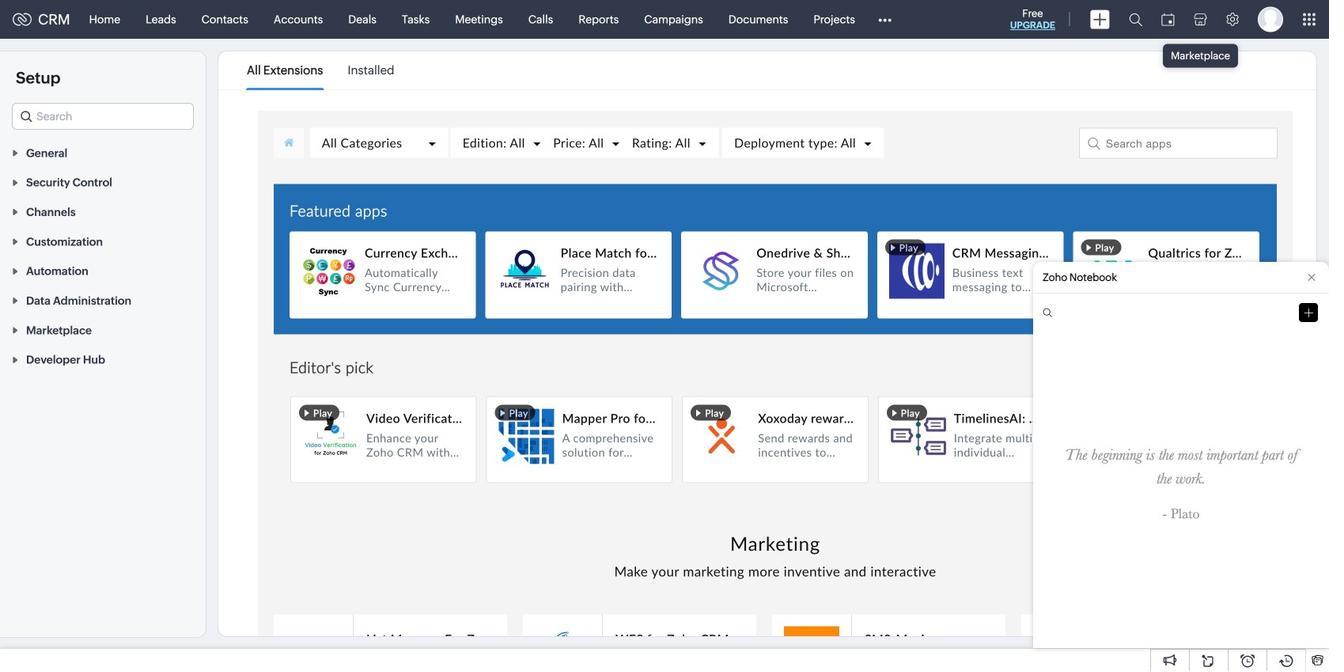 Task type: vqa. For each thing, say whether or not it's contained in the screenshot.
7
no



Task type: describe. For each thing, give the bounding box(es) containing it.
search image
[[1130, 13, 1143, 26]]

logo image
[[13, 13, 32, 26]]

profile image
[[1259, 7, 1284, 32]]

profile element
[[1249, 0, 1293, 38]]

create menu image
[[1091, 10, 1111, 29]]

Search text field
[[13, 104, 193, 129]]

calendar image
[[1162, 13, 1175, 26]]



Task type: locate. For each thing, give the bounding box(es) containing it.
create menu element
[[1081, 0, 1120, 38]]

None field
[[12, 103, 194, 130]]

Other Modules field
[[868, 7, 902, 32]]

search element
[[1120, 0, 1153, 39]]



